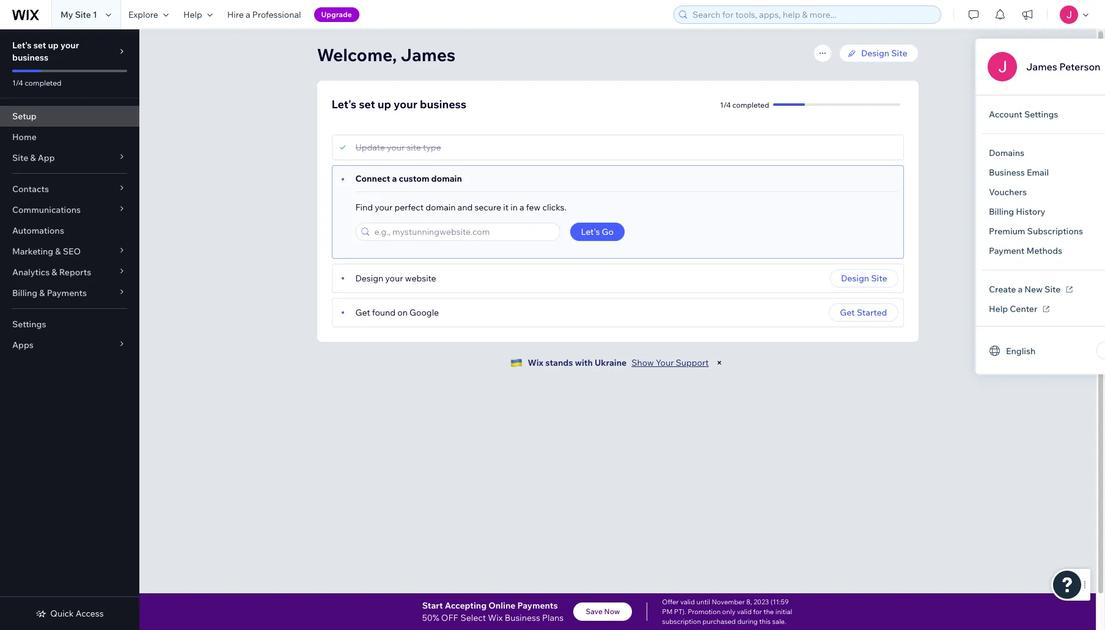 Task type: vqa. For each thing, say whether or not it's contained in the screenshot.
1st category image
no



Task type: locate. For each thing, give the bounding box(es) containing it.
get left started
[[841, 307, 855, 318]]

a left new
[[1019, 284, 1023, 295]]

billing history link
[[980, 202, 1056, 221]]

0 horizontal spatial billing
[[12, 287, 37, 298]]

payments down analytics & reports popup button at the left of page
[[47, 287, 87, 298]]

&
[[30, 152, 36, 163], [55, 246, 61, 257], [52, 267, 57, 278], [39, 287, 45, 298]]

site inside button
[[872, 273, 888, 284]]

0 horizontal spatial get
[[356, 307, 370, 318]]

1 horizontal spatial 1/4 completed
[[720, 100, 770, 109]]

a left custom at the top of the page
[[392, 173, 397, 184]]

professional
[[252, 9, 301, 20]]

let's set up your business
[[12, 40, 79, 63], [332, 97, 467, 111]]

premium subscriptions
[[990, 226, 1084, 237]]

site & app
[[12, 152, 55, 163]]

design
[[862, 48, 890, 59], [356, 273, 384, 284], [842, 273, 870, 284]]

get left found
[[356, 307, 370, 318]]

up
[[48, 40, 59, 51], [378, 97, 391, 111]]

0 vertical spatial billing
[[990, 206, 1015, 217]]

on
[[398, 307, 408, 318]]

this
[[760, 617, 771, 626]]

2023
[[754, 598, 770, 606]]

a right the hire
[[246, 9, 251, 20]]

your left website
[[386, 273, 403, 284]]

during
[[738, 617, 758, 626]]

let's inside sidebar element
[[12, 40, 32, 51]]

& left "app"
[[30, 152, 36, 163]]

go
[[602, 226, 614, 237]]

1 vertical spatial business
[[505, 612, 541, 623]]

valid up during
[[738, 607, 752, 616]]

help down the create
[[990, 303, 1009, 314]]

marketing
[[12, 246, 53, 257]]

support
[[676, 357, 709, 368]]

0 vertical spatial settings
[[1025, 109, 1059, 120]]

create a new site
[[990, 284, 1061, 295]]

1/4 completed
[[12, 78, 62, 87], [720, 100, 770, 109]]

business up the setup
[[12, 52, 48, 63]]

8,
[[747, 598, 753, 606]]

0 horizontal spatial james
[[401, 44, 456, 65]]

billing down analytics at the top left of page
[[12, 287, 37, 298]]

premium
[[990, 226, 1026, 237]]

select
[[461, 612, 486, 623]]

1 horizontal spatial valid
[[738, 607, 752, 616]]

only
[[723, 607, 736, 616]]

1 vertical spatial billing
[[12, 287, 37, 298]]

0 horizontal spatial up
[[48, 40, 59, 51]]

now
[[605, 607, 620, 616]]

offer valid until november 8, 2023 (11:59 pm pt). promotion only valid for the initial subscription purchased during this sale.
[[663, 598, 793, 626]]

account settings
[[990, 109, 1059, 120]]

1 horizontal spatial wix
[[528, 357, 544, 368]]

save now button
[[574, 602, 633, 621]]

0 horizontal spatial 1/4
[[12, 78, 23, 87]]

1 horizontal spatial completed
[[733, 100, 770, 109]]

upgrade button
[[314, 7, 360, 22]]

1 vertical spatial up
[[378, 97, 391, 111]]

let's
[[12, 40, 32, 51], [332, 97, 357, 111], [581, 226, 600, 237]]

1 horizontal spatial let's set up your business
[[332, 97, 467, 111]]

1 get from the left
[[356, 307, 370, 318]]

setup
[[12, 111, 37, 122]]

get for get found on google
[[356, 307, 370, 318]]

subscriptions
[[1028, 226, 1084, 237]]

plans
[[543, 612, 564, 623]]

help for help center
[[990, 303, 1009, 314]]

subscription
[[663, 617, 702, 626]]

0 vertical spatial 1/4 completed
[[12, 78, 62, 87]]

1 vertical spatial help
[[990, 303, 1009, 314]]

your
[[61, 40, 79, 51], [394, 97, 418, 111], [387, 142, 405, 153], [375, 202, 393, 213], [386, 273, 403, 284]]

business up type on the top left
[[420, 97, 467, 111]]

0 vertical spatial help
[[183, 9, 202, 20]]

& inside billing & payments dropdown button
[[39, 287, 45, 298]]

domains link
[[980, 143, 1035, 163]]

settings right 'account'
[[1025, 109, 1059, 120]]

start
[[422, 600, 443, 611]]

business down domains
[[990, 167, 1026, 178]]

site inside popup button
[[12, 152, 28, 163]]

payments inside start accepting online payments 50% off select wix business plans
[[518, 600, 558, 611]]

site
[[75, 9, 91, 20], [892, 48, 908, 59], [12, 152, 28, 163], [872, 273, 888, 284], [1045, 284, 1061, 295]]

ukraine
[[595, 357, 627, 368]]

2 vertical spatial let's
[[581, 226, 600, 237]]

payment methods link
[[980, 241, 1073, 261]]

0 horizontal spatial settings
[[12, 319, 46, 330]]

1 horizontal spatial up
[[378, 97, 391, 111]]

completed
[[25, 78, 62, 87], [733, 100, 770, 109]]

business
[[12, 52, 48, 63], [420, 97, 467, 111]]

off
[[442, 612, 458, 623]]

1 vertical spatial set
[[359, 97, 375, 111]]

wix stands with ukraine show your support
[[528, 357, 709, 368]]

0 horizontal spatial set
[[33, 40, 46, 51]]

0 horizontal spatial let's
[[12, 40, 32, 51]]

let's set up your business down 'my'
[[12, 40, 79, 63]]

few
[[527, 202, 541, 213]]

1 vertical spatial payments
[[518, 600, 558, 611]]

wix left the stands
[[528, 357, 544, 368]]

billing
[[990, 206, 1015, 217], [12, 287, 37, 298]]

1 vertical spatial design site
[[842, 273, 888, 284]]

domain for custom
[[432, 173, 462, 184]]

0 horizontal spatial business
[[12, 52, 48, 63]]

domain left and
[[426, 202, 456, 213]]

your down 'my'
[[61, 40, 79, 51]]

1 vertical spatial completed
[[733, 100, 770, 109]]

0 horizontal spatial wix
[[488, 612, 503, 623]]

sidebar element
[[0, 29, 139, 630]]

promotion
[[688, 607, 721, 616]]

get inside button
[[841, 307, 855, 318]]

1 horizontal spatial payments
[[518, 600, 558, 611]]

0 horizontal spatial business
[[505, 612, 541, 623]]

your for update
[[387, 142, 405, 153]]

2 get from the left
[[841, 307, 855, 318]]

billing for billing history
[[990, 206, 1015, 217]]

design inside button
[[842, 273, 870, 284]]

let's set up your business up update your site type at top
[[332, 97, 467, 111]]

& down analytics & reports
[[39, 287, 45, 298]]

business down online
[[505, 612, 541, 623]]

wix down online
[[488, 612, 503, 623]]

0 vertical spatial let's
[[12, 40, 32, 51]]

0 vertical spatial wix
[[528, 357, 544, 368]]

business
[[990, 167, 1026, 178], [505, 612, 541, 623]]

domains
[[990, 147, 1025, 158]]

accepting
[[445, 600, 487, 611]]

billing inside dropdown button
[[12, 287, 37, 298]]

hire a professional link
[[220, 0, 309, 29]]

settings up apps on the left bottom
[[12, 319, 46, 330]]

0 vertical spatial domain
[[432, 173, 462, 184]]

0 horizontal spatial 1/4 completed
[[12, 78, 62, 87]]

james
[[401, 44, 456, 65], [1027, 61, 1058, 73]]

business inside sidebar element
[[12, 52, 48, 63]]

billing & payments button
[[0, 283, 139, 303]]

& left reports
[[52, 267, 57, 278]]

1 vertical spatial settings
[[12, 319, 46, 330]]

google
[[410, 307, 439, 318]]

set inside sidebar element
[[33, 40, 46, 51]]

your right find on the left top of page
[[375, 202, 393, 213]]

1 horizontal spatial settings
[[1025, 109, 1059, 120]]

set
[[33, 40, 46, 51], [359, 97, 375, 111]]

1 horizontal spatial let's
[[332, 97, 357, 111]]

1 vertical spatial let's set up your business
[[332, 97, 467, 111]]

& inside marketing & seo 'dropdown button'
[[55, 246, 61, 257]]

design site
[[862, 48, 908, 59], [842, 273, 888, 284]]

website
[[405, 273, 437, 284]]

& left seo
[[55, 246, 61, 257]]

0 horizontal spatial payments
[[47, 287, 87, 298]]

your left site
[[387, 142, 405, 153]]

0 vertical spatial completed
[[25, 78, 62, 87]]

1 horizontal spatial help
[[990, 303, 1009, 314]]

1 vertical spatial business
[[420, 97, 467, 111]]

domain for perfect
[[426, 202, 456, 213]]

the
[[764, 607, 774, 616]]

a for hire
[[246, 9, 251, 20]]

2 horizontal spatial let's
[[581, 226, 600, 237]]

email
[[1028, 167, 1050, 178]]

0 vertical spatial let's set up your business
[[12, 40, 79, 63]]

1 vertical spatial valid
[[738, 607, 752, 616]]

and
[[458, 202, 473, 213]]

0 vertical spatial set
[[33, 40, 46, 51]]

0 vertical spatial business
[[12, 52, 48, 63]]

1 horizontal spatial set
[[359, 97, 375, 111]]

payments up plans
[[518, 600, 558, 611]]

help inside button
[[183, 9, 202, 20]]

online
[[489, 600, 516, 611]]

business inside start accepting online payments 50% off select wix business plans
[[505, 612, 541, 623]]

1 vertical spatial wix
[[488, 612, 503, 623]]

until
[[697, 598, 711, 606]]

0 horizontal spatial help
[[183, 9, 202, 20]]

& for site
[[30, 152, 36, 163]]

help
[[183, 9, 202, 20], [990, 303, 1009, 314]]

0 vertical spatial payments
[[47, 287, 87, 298]]

0 vertical spatial up
[[48, 40, 59, 51]]

help center link
[[980, 299, 1059, 319]]

show your support button
[[632, 357, 709, 368]]

secure
[[475, 202, 502, 213]]

1 horizontal spatial get
[[841, 307, 855, 318]]

1 horizontal spatial 1/4
[[720, 100, 731, 109]]

& for analytics
[[52, 267, 57, 278]]

get
[[356, 307, 370, 318], [841, 307, 855, 318]]

payments inside dropdown button
[[47, 287, 87, 298]]

0 vertical spatial 1/4
[[12, 78, 23, 87]]

help left the hire
[[183, 9, 202, 20]]

billing up premium
[[990, 206, 1015, 217]]

1 vertical spatial 1/4
[[720, 100, 731, 109]]

0 horizontal spatial valid
[[681, 598, 695, 606]]

1 horizontal spatial business
[[990, 167, 1026, 178]]

1 vertical spatial domain
[[426, 202, 456, 213]]

find
[[356, 202, 373, 213]]

& inside site & app popup button
[[30, 152, 36, 163]]

0 horizontal spatial completed
[[25, 78, 62, 87]]

payment
[[990, 245, 1025, 256]]

reports
[[59, 267, 91, 278]]

0 horizontal spatial let's set up your business
[[12, 40, 79, 63]]

1 horizontal spatial billing
[[990, 206, 1015, 217]]

1 horizontal spatial business
[[420, 97, 467, 111]]

valid up pt).
[[681, 598, 695, 606]]

& inside analytics & reports popup button
[[52, 267, 57, 278]]

domain up find your perfect domain and secure it in a few clicks. on the top
[[432, 173, 462, 184]]

update
[[356, 142, 385, 153]]



Task type: describe. For each thing, give the bounding box(es) containing it.
a for create
[[1019, 284, 1023, 295]]

james peterson
[[1027, 61, 1101, 73]]

initial
[[776, 607, 793, 616]]

let's go
[[581, 226, 614, 237]]

your for design
[[386, 273, 403, 284]]

custom
[[399, 173, 430, 184]]

history
[[1017, 206, 1046, 217]]

billing history
[[990, 206, 1046, 217]]

communications
[[12, 204, 81, 215]]

settings inside account settings "link"
[[1025, 109, 1059, 120]]

for
[[754, 607, 763, 616]]

site & app button
[[0, 147, 139, 168]]

apps button
[[0, 335, 139, 355]]

let's go button
[[570, 223, 625, 241]]

payment methods
[[990, 245, 1063, 256]]

english
[[1007, 345, 1036, 356]]

it
[[504, 202, 509, 213]]

1
[[93, 9, 97, 20]]

completed inside sidebar element
[[25, 78, 62, 87]]

settings link
[[0, 314, 139, 335]]

marketing & seo
[[12, 246, 81, 257]]

english link
[[980, 341, 1046, 360]]

design site button
[[831, 269, 899, 287]]

e.g., mystunningwebsite.com field
[[371, 223, 556, 240]]

purchased
[[703, 617, 736, 626]]

type
[[423, 142, 441, 153]]

billing for billing & payments
[[12, 287, 37, 298]]

started
[[857, 307, 888, 318]]

welcome, james
[[317, 44, 456, 65]]

my site 1
[[61, 9, 97, 20]]

clicks.
[[543, 202, 567, 213]]

in
[[511, 202, 518, 213]]

hire
[[227, 9, 244, 20]]

1/4 completed inside sidebar element
[[12, 78, 62, 87]]

analytics
[[12, 267, 50, 278]]

home link
[[0, 127, 139, 147]]

0 vertical spatial valid
[[681, 598, 695, 606]]

& for marketing
[[55, 246, 61, 257]]

connect a custom domain
[[356, 173, 462, 184]]

Search for tools, apps, help & more... field
[[689, 6, 938, 23]]

show
[[632, 357, 654, 368]]

save now
[[586, 607, 620, 616]]

vouchers
[[990, 187, 1028, 198]]

my
[[61, 9, 73, 20]]

1/4 inside sidebar element
[[12, 78, 23, 87]]

premium subscriptions link
[[980, 221, 1094, 241]]

get for get started
[[841, 307, 855, 318]]

home
[[12, 132, 37, 143]]

help button
[[176, 0, 220, 29]]

app
[[38, 152, 55, 163]]

& for billing
[[39, 287, 45, 298]]

quick access
[[50, 608, 104, 619]]

your up update your site type at top
[[394, 97, 418, 111]]

design your website
[[356, 273, 437, 284]]

billing & payments
[[12, 287, 87, 298]]

offer
[[663, 598, 679, 606]]

help center
[[990, 303, 1038, 314]]

save
[[586, 607, 603, 616]]

upgrade
[[321, 10, 352, 19]]

seo
[[63, 246, 81, 257]]

marketing & seo button
[[0, 241, 139, 262]]

site
[[407, 142, 421, 153]]

sale.
[[773, 617, 787, 626]]

contacts
[[12, 183, 49, 195]]

wix inside start accepting online payments 50% off select wix business plans
[[488, 612, 503, 623]]

setup link
[[0, 106, 139, 127]]

(11:59
[[771, 598, 789, 606]]

help for help
[[183, 9, 202, 20]]

center
[[1011, 303, 1038, 314]]

1 horizontal spatial james
[[1027, 61, 1058, 73]]

automations
[[12, 225, 64, 236]]

business email link
[[980, 163, 1059, 182]]

design site inside button
[[842, 273, 888, 284]]

get started button
[[830, 303, 899, 322]]

50%
[[422, 612, 440, 623]]

methods
[[1027, 245, 1063, 256]]

account
[[990, 109, 1023, 120]]

up inside sidebar element
[[48, 40, 59, 51]]

0 vertical spatial business
[[990, 167, 1026, 178]]

1 vertical spatial 1/4 completed
[[720, 100, 770, 109]]

design site link
[[840, 44, 919, 62]]

your
[[656, 357, 674, 368]]

1 vertical spatial let's
[[332, 97, 357, 111]]

perfect
[[395, 202, 424, 213]]

0 vertical spatial design site
[[862, 48, 908, 59]]

quick access button
[[36, 608, 104, 619]]

a right in
[[520, 202, 525, 213]]

let's set up your business inside sidebar element
[[12, 40, 79, 63]]

contacts button
[[0, 179, 139, 199]]

communications button
[[0, 199, 139, 220]]

a for connect
[[392, 173, 397, 184]]

connect
[[356, 173, 390, 184]]

november
[[712, 598, 745, 606]]

stands
[[546, 357, 573, 368]]

your inside sidebar element
[[61, 40, 79, 51]]

let's inside button
[[581, 226, 600, 237]]

account settings link
[[980, 105, 1069, 124]]

explore
[[128, 9, 158, 20]]

create
[[990, 284, 1017, 295]]

peterson
[[1060, 61, 1101, 73]]

analytics & reports
[[12, 267, 91, 278]]

pm
[[663, 607, 673, 616]]

update your site type
[[356, 142, 441, 153]]

settings inside settings link
[[12, 319, 46, 330]]

your for find
[[375, 202, 393, 213]]



